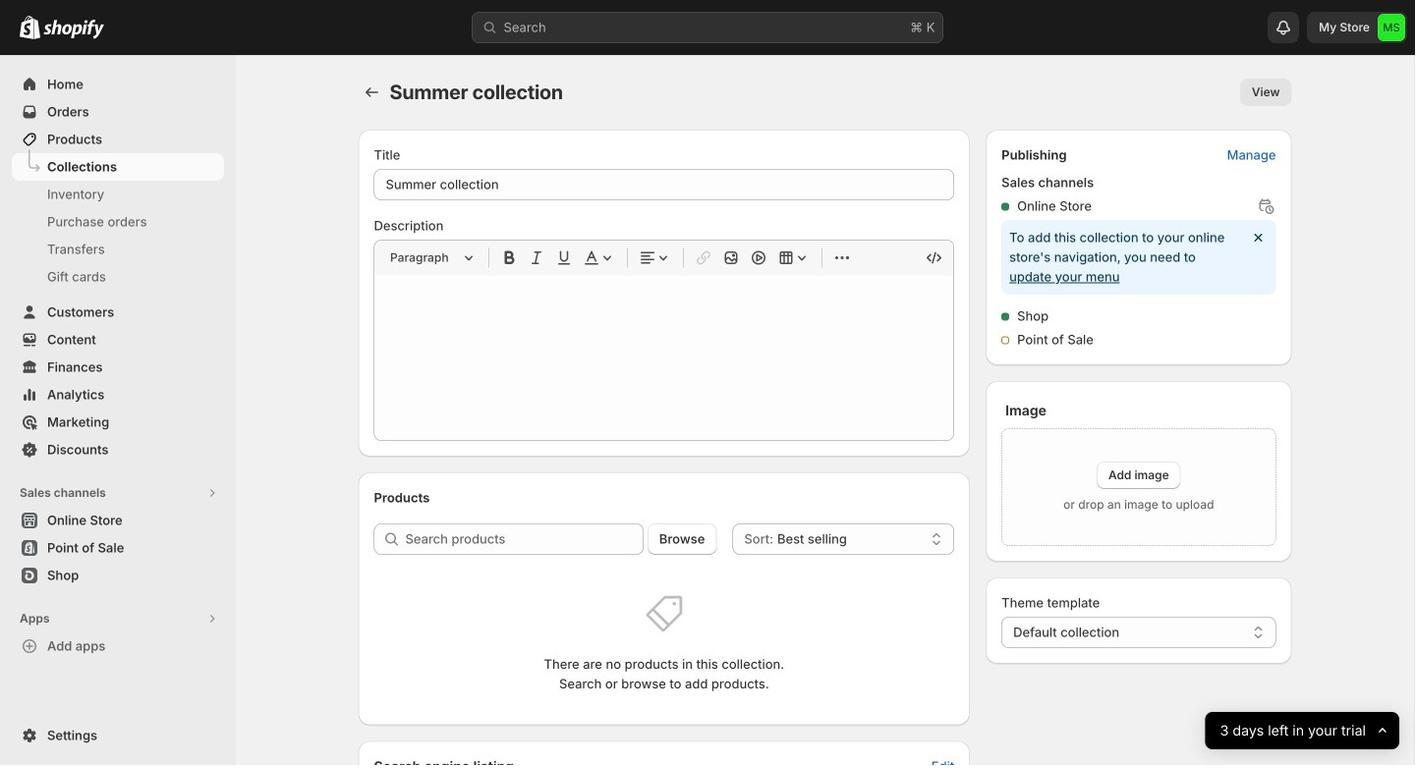 Task type: vqa. For each thing, say whether or not it's contained in the screenshot.
finances link
no



Task type: locate. For each thing, give the bounding box(es) containing it.
status
[[1002, 220, 1276, 295]]

my store image
[[1378, 14, 1405, 41]]



Task type: describe. For each thing, give the bounding box(es) containing it.
shopify image
[[20, 15, 40, 39]]

Search products text field
[[405, 524, 644, 555]]

no products image
[[645, 595, 684, 634]]

shopify image
[[43, 19, 104, 39]]

e.g. Summer collection, Under $100, Staff picks text field
[[374, 169, 954, 200]]



